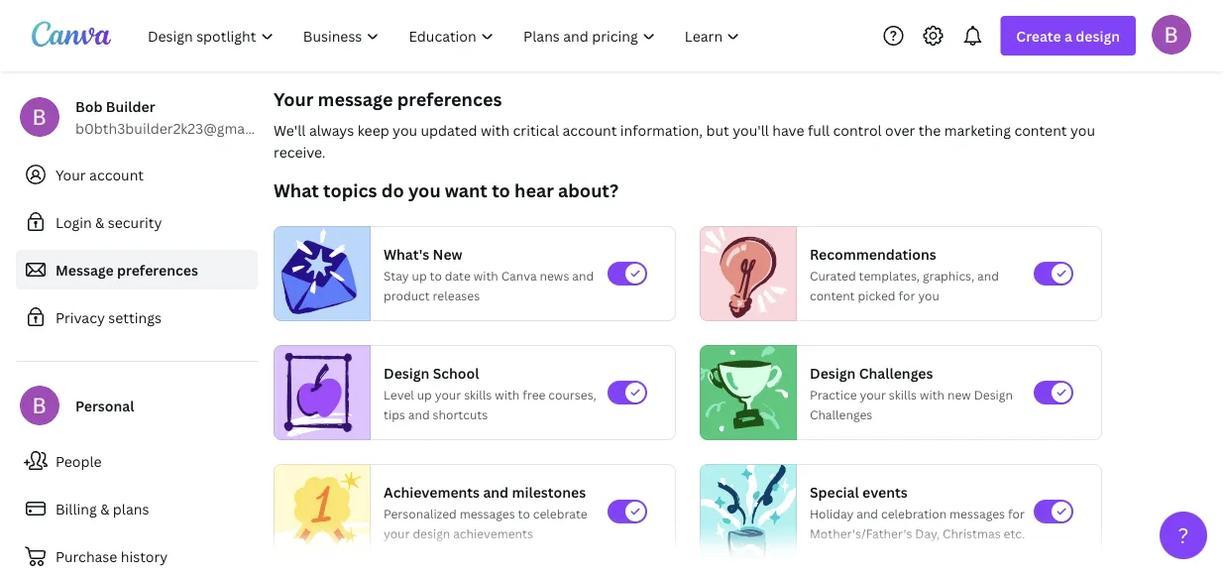 Task type: locate. For each thing, give the bounding box(es) containing it.
topic image left practice
[[701, 345, 788, 440]]

1 horizontal spatial messages
[[950, 505, 1006, 522]]

1 horizontal spatial design
[[810, 363, 856, 382]]

with left critical at the left
[[481, 120, 510, 139]]

to for messages
[[518, 505, 530, 522]]

1 messages from the left
[[460, 505, 515, 522]]

with right date
[[474, 267, 499, 284]]

0 horizontal spatial your
[[56, 165, 86, 184]]

topic image left the curated on the top of the page
[[701, 226, 788, 321]]

up right "stay"
[[412, 267, 427, 284]]

messages up 'achievements'
[[460, 505, 515, 522]]

with left free
[[495, 386, 520, 403]]

0 vertical spatial up
[[412, 267, 427, 284]]

for down templates,
[[899, 287, 916, 303]]

your up login
[[56, 165, 86, 184]]

1 horizontal spatial for
[[1008, 505, 1025, 522]]

canva
[[501, 267, 537, 284]]

topic image for special events
[[701, 460, 796, 564]]

account inside we'll always keep you updated with critical account information, but you'll have full control over the marketing content you receive.
[[563, 120, 617, 139]]

message preferences link
[[16, 250, 258, 290]]

1 vertical spatial preferences
[[117, 260, 198, 279]]

settings
[[108, 308, 162, 327]]

to inside the achievements and milestones personalized messages to celebrate your design achievements
[[518, 505, 530, 522]]

1 horizontal spatial design
[[1076, 26, 1121, 45]]

with inside design school level up your skills with free courses, tips and shortcuts
[[495, 386, 520, 403]]

special
[[810, 482, 859, 501]]

we'll always keep you updated with critical account information, but you'll have full control over the marketing content you receive.
[[274, 120, 1096, 161]]

&
[[95, 213, 105, 232], [100, 499, 109, 518]]

your inside the achievements and milestones personalized messages to celebrate your design achievements
[[384, 525, 410, 541]]

free
[[523, 386, 546, 403]]

always
[[309, 120, 354, 139]]

1 horizontal spatial to
[[492, 178, 511, 202]]

content right marketing
[[1015, 120, 1068, 139]]

curated
[[810, 267, 856, 284]]

for up etc.
[[1008, 505, 1025, 522]]

1 vertical spatial up
[[417, 386, 432, 403]]

content
[[1015, 120, 1068, 139], [810, 287, 855, 303]]

1 vertical spatial for
[[1008, 505, 1025, 522]]

design school level up your skills with free courses, tips and shortcuts
[[384, 363, 597, 422]]

topic image
[[275, 226, 362, 321], [701, 226, 788, 321], [275, 345, 362, 440], [701, 345, 788, 440], [275, 460, 370, 564], [701, 460, 796, 564]]

topic image left the tips
[[275, 345, 362, 440]]

?
[[1179, 521, 1189, 549]]

design right a
[[1076, 26, 1121, 45]]

1 skills from the left
[[464, 386, 492, 403]]

your for your account
[[56, 165, 86, 184]]

with inside we'll always keep you updated with critical account information, but you'll have full control over the marketing content you receive.
[[481, 120, 510, 139]]

with
[[481, 120, 510, 139], [474, 267, 499, 284], [495, 386, 520, 403], [920, 386, 945, 403]]

new
[[948, 386, 972, 403]]

challenges
[[859, 363, 934, 382], [810, 406, 873, 422]]

for inside special events holiday and celebration messages for mother's/father's day, christmas etc.
[[1008, 505, 1025, 522]]

0 vertical spatial content
[[1015, 120, 1068, 139]]

design up level
[[384, 363, 430, 382]]

content down the curated on the top of the page
[[810, 287, 855, 303]]

1 vertical spatial design
[[413, 525, 450, 541]]

challenges down picked
[[859, 363, 934, 382]]

celebrate
[[533, 505, 588, 522]]

you down a
[[1071, 120, 1096, 139]]

topic image left "stay"
[[275, 226, 362, 321]]

messages up christmas
[[950, 505, 1006, 522]]

skills inside design challenges practice your skills with new design challenges
[[889, 386, 917, 403]]

your inside design school level up your skills with free courses, tips and shortcuts
[[435, 386, 461, 403]]

1 vertical spatial to
[[430, 267, 442, 284]]

with inside design challenges practice your skills with new design challenges
[[920, 386, 945, 403]]

0 vertical spatial design
[[1076, 26, 1121, 45]]

0 horizontal spatial design
[[384, 363, 430, 382]]

0 horizontal spatial preferences
[[117, 260, 198, 279]]

level
[[384, 386, 414, 403]]

messages
[[460, 505, 515, 522], [950, 505, 1006, 522]]

to left hear
[[492, 178, 511, 202]]

1 vertical spatial account
[[89, 165, 144, 184]]

preferences inside message preferences "link"
[[117, 260, 198, 279]]

login
[[56, 213, 92, 232]]

your right practice
[[860, 386, 886, 403]]

your down school
[[435, 386, 461, 403]]

challenges down practice
[[810, 406, 873, 422]]

0 vertical spatial account
[[563, 120, 617, 139]]

your up we'll
[[274, 87, 314, 111]]

school
[[433, 363, 480, 382]]

full
[[808, 120, 830, 139]]

preferences down login & security link
[[117, 260, 198, 279]]

2 messages from the left
[[950, 505, 1006, 522]]

plans
[[113, 499, 149, 518]]

with left new
[[920, 386, 945, 403]]

to for want
[[492, 178, 511, 202]]

skills left new
[[889, 386, 917, 403]]

new
[[433, 244, 463, 263]]

to down milestones on the left bottom of the page
[[518, 505, 530, 522]]

topics
[[323, 178, 377, 202]]

and up mother's/father's
[[857, 505, 879, 522]]

topic image left holiday
[[701, 460, 796, 564]]

shortcuts
[[433, 406, 488, 422]]

1 horizontal spatial your
[[435, 386, 461, 403]]

0 horizontal spatial your
[[384, 525, 410, 541]]

product
[[384, 287, 430, 303]]

0 vertical spatial for
[[899, 287, 916, 303]]

0 vertical spatial to
[[492, 178, 511, 202]]

1 vertical spatial &
[[100, 499, 109, 518]]

marketing
[[945, 120, 1011, 139]]

preferences up updated
[[397, 87, 502, 111]]

0 vertical spatial preferences
[[397, 87, 502, 111]]

& left plans
[[100, 499, 109, 518]]

and inside what's new stay up to date with canva news and product releases
[[572, 267, 594, 284]]

your
[[274, 87, 314, 111], [56, 165, 86, 184]]

privacy settings
[[56, 308, 162, 327]]

design for design school
[[384, 363, 430, 382]]

0 horizontal spatial skills
[[464, 386, 492, 403]]

design inside design school level up your skills with free courses, tips and shortcuts
[[384, 363, 430, 382]]

the
[[919, 120, 941, 139]]

topic image left personalized
[[275, 460, 370, 564]]

2 horizontal spatial to
[[518, 505, 530, 522]]

design
[[1076, 26, 1121, 45], [413, 525, 450, 541]]

1 horizontal spatial your
[[274, 87, 314, 111]]

up for what's
[[412, 267, 427, 284]]

security
[[108, 213, 162, 232]]

1 vertical spatial your
[[56, 165, 86, 184]]

you
[[393, 120, 418, 139], [1071, 120, 1096, 139], [408, 178, 441, 202], [919, 287, 940, 303]]

content inside the recommendations curated templates, graphics, and content picked for you
[[810, 287, 855, 303]]

billing
[[56, 499, 97, 518]]

account up the login & security
[[89, 165, 144, 184]]

you down graphics,
[[919, 287, 940, 303]]

up inside what's new stay up to date with canva news and product releases
[[412, 267, 427, 284]]

design up practice
[[810, 363, 856, 382]]

topic image for design school
[[275, 345, 362, 440]]

0 horizontal spatial for
[[899, 287, 916, 303]]

what
[[274, 178, 319, 202]]

0 horizontal spatial design
[[413, 525, 450, 541]]

0 horizontal spatial messages
[[460, 505, 515, 522]]

and right news
[[572, 267, 594, 284]]

people
[[56, 452, 102, 471]]

to inside what's new stay up to date with canva news and product releases
[[430, 267, 442, 284]]

skills up shortcuts
[[464, 386, 492, 403]]

& for billing
[[100, 499, 109, 518]]

and right the tips
[[408, 406, 430, 422]]

messages inside special events holiday and celebration messages for mother's/father's day, christmas etc.
[[950, 505, 1006, 522]]

2 horizontal spatial your
[[860, 386, 886, 403]]

have
[[773, 120, 805, 139]]

0 vertical spatial &
[[95, 213, 105, 232]]

0 horizontal spatial to
[[430, 267, 442, 284]]

0 vertical spatial your
[[274, 87, 314, 111]]

2 skills from the left
[[889, 386, 917, 403]]

up right level
[[417, 386, 432, 403]]

and right graphics,
[[978, 267, 999, 284]]

account right critical at the left
[[563, 120, 617, 139]]

up
[[412, 267, 427, 284], [417, 386, 432, 403]]

design down personalized
[[413, 525, 450, 541]]

1 horizontal spatial account
[[563, 120, 617, 139]]

login & security
[[56, 213, 162, 232]]

& right login
[[95, 213, 105, 232]]

0 horizontal spatial content
[[810, 287, 855, 303]]

picked
[[858, 287, 896, 303]]

billing & plans
[[56, 499, 149, 518]]

1 horizontal spatial content
[[1015, 120, 1068, 139]]

your down personalized
[[384, 525, 410, 541]]

2 vertical spatial to
[[518, 505, 530, 522]]

2 horizontal spatial design
[[974, 386, 1013, 403]]

information,
[[621, 120, 703, 139]]

messages inside the achievements and milestones personalized messages to celebrate your design achievements
[[460, 505, 515, 522]]

design challenges practice your skills with new design challenges
[[810, 363, 1013, 422]]

special events holiday and celebration messages for mother's/father's day, christmas etc.
[[810, 482, 1026, 541]]

recommendations
[[810, 244, 937, 263]]

message
[[56, 260, 114, 279]]

1 horizontal spatial skills
[[889, 386, 917, 403]]

1 vertical spatial content
[[810, 287, 855, 303]]

preferences
[[397, 87, 502, 111], [117, 260, 198, 279]]

up inside design school level up your skills with free courses, tips and shortcuts
[[417, 386, 432, 403]]

and inside design school level up your skills with free courses, tips and shortcuts
[[408, 406, 430, 422]]

skills
[[464, 386, 492, 403], [889, 386, 917, 403]]

and up 'achievements'
[[483, 482, 509, 501]]

and inside the recommendations curated templates, graphics, and content picked for you
[[978, 267, 999, 284]]

to left date
[[430, 267, 442, 284]]

design right new
[[974, 386, 1013, 403]]

to
[[492, 178, 511, 202], [430, 267, 442, 284], [518, 505, 530, 522]]



Task type: describe. For each thing, give the bounding box(es) containing it.
people link
[[16, 441, 258, 481]]

with inside what's new stay up to date with canva news and product releases
[[474, 267, 499, 284]]

updated
[[421, 120, 477, 139]]

? button
[[1160, 512, 1208, 559]]

news
[[540, 267, 570, 284]]

stay
[[384, 267, 409, 284]]

privacy
[[56, 308, 105, 327]]

what's new stay up to date with canva news and product releases
[[384, 244, 594, 303]]

we'll
[[274, 120, 306, 139]]

personalized
[[384, 505, 457, 522]]

topic image for recommendations
[[701, 226, 788, 321]]

mother's/father's
[[810, 525, 913, 541]]

personal
[[75, 396, 134, 415]]

message preferences
[[56, 260, 198, 279]]

achievements and milestones personalized messages to celebrate your design achievements
[[384, 482, 588, 541]]

recommendations curated templates, graphics, and content picked for you
[[810, 244, 999, 303]]

privacy settings link
[[16, 297, 258, 337]]

design inside the achievements and milestones personalized messages to celebrate your design achievements
[[413, 525, 450, 541]]

date
[[445, 267, 471, 284]]

holiday
[[810, 505, 854, 522]]

your inside design challenges practice your skills with new design challenges
[[860, 386, 886, 403]]

bob builder image
[[1152, 15, 1192, 54]]

over
[[886, 120, 916, 139]]

create a design button
[[1001, 16, 1136, 56]]

milestones
[[512, 482, 586, 501]]

day,
[[916, 525, 940, 541]]

events
[[863, 482, 908, 501]]

topic image for achievements and milestones
[[275, 460, 370, 564]]

message
[[318, 87, 393, 111]]

do
[[382, 178, 404, 202]]

hear
[[515, 178, 554, 202]]

tips
[[384, 406, 405, 422]]

content inside we'll always keep you updated with critical account information, but you'll have full control over the marketing content you receive.
[[1015, 120, 1068, 139]]

up for design
[[417, 386, 432, 403]]

bob builder b0bth3builder2k23@gmail.com
[[75, 97, 286, 137]]

0 horizontal spatial account
[[89, 165, 144, 184]]

topic image for design challenges
[[701, 345, 788, 440]]

celebration
[[882, 505, 947, 522]]

top level navigation element
[[135, 16, 757, 56]]

purchase history link
[[16, 536, 258, 575]]

1 horizontal spatial preferences
[[397, 87, 502, 111]]

templates,
[[859, 267, 920, 284]]

courses,
[[549, 386, 597, 403]]

design for design challenges
[[810, 363, 856, 382]]

topic image for what's new
[[275, 226, 362, 321]]

christmas
[[943, 525, 1001, 541]]

history
[[121, 547, 168, 566]]

what topics do you want to hear about?
[[274, 178, 619, 202]]

releases
[[433, 287, 480, 303]]

you right do
[[408, 178, 441, 202]]

control
[[833, 120, 882, 139]]

you'll
[[733, 120, 769, 139]]

and inside special events holiday and celebration messages for mother's/father's day, christmas etc.
[[857, 505, 879, 522]]

what's
[[384, 244, 430, 263]]

1 vertical spatial challenges
[[810, 406, 873, 422]]

0 vertical spatial challenges
[[859, 363, 934, 382]]

billing & plans link
[[16, 489, 258, 529]]

receive.
[[274, 142, 326, 161]]

your account
[[56, 165, 144, 184]]

for inside the recommendations curated templates, graphics, and content picked for you
[[899, 287, 916, 303]]

design inside dropdown button
[[1076, 26, 1121, 45]]

create a design
[[1017, 26, 1121, 45]]

login & security link
[[16, 202, 258, 242]]

achievements
[[384, 482, 480, 501]]

bob
[[75, 97, 103, 116]]

and inside the achievements and milestones personalized messages to celebrate your design achievements
[[483, 482, 509, 501]]

create
[[1017, 26, 1062, 45]]

practice
[[810, 386, 857, 403]]

graphics,
[[923, 267, 975, 284]]

& for login
[[95, 213, 105, 232]]

builder
[[106, 97, 155, 116]]

purchase history
[[56, 547, 168, 566]]

etc.
[[1004, 525, 1026, 541]]

keep
[[358, 120, 389, 139]]

you inside the recommendations curated templates, graphics, and content picked for you
[[919, 287, 940, 303]]

about?
[[558, 178, 619, 202]]

want
[[445, 178, 488, 202]]

a
[[1065, 26, 1073, 45]]

but
[[707, 120, 730, 139]]

your for your message preferences
[[274, 87, 314, 111]]

your message preferences
[[274, 87, 502, 111]]

critical
[[513, 120, 559, 139]]

your account link
[[16, 155, 258, 194]]

you right keep on the left top of the page
[[393, 120, 418, 139]]

achievements
[[453, 525, 533, 541]]

b0bth3builder2k23@gmail.com
[[75, 119, 286, 137]]

skills inside design school level up your skills with free courses, tips and shortcuts
[[464, 386, 492, 403]]

purchase
[[56, 547, 117, 566]]



Task type: vqa. For each thing, say whether or not it's contained in the screenshot.
OR
no



